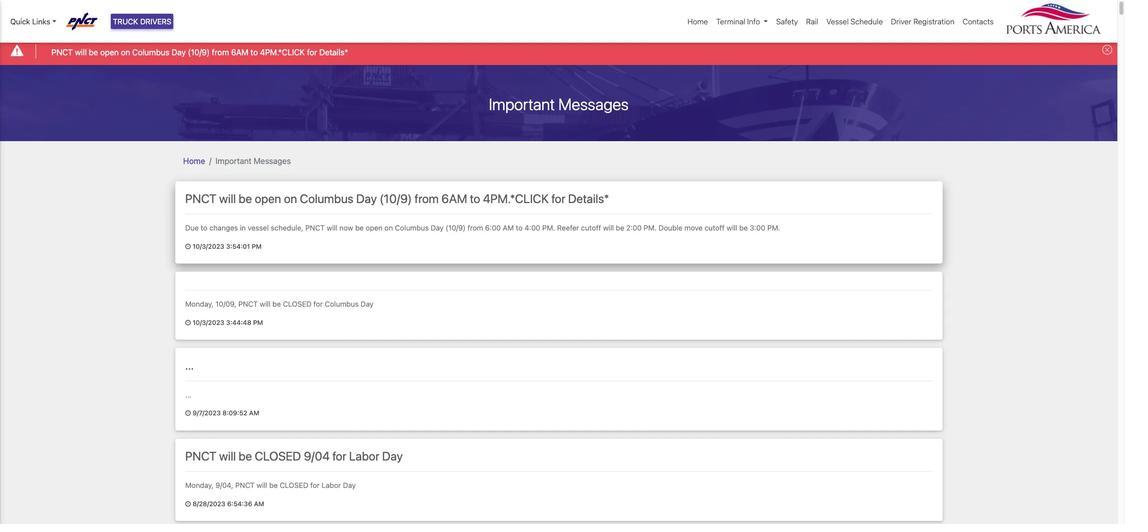 Task type: locate. For each thing, give the bounding box(es) containing it.
0 horizontal spatial on
[[121, 48, 130, 57]]

quick
[[10, 17, 30, 26]]

cutoff right the move on the right of the page
[[705, 224, 725, 232]]

1 horizontal spatial 4pm.*click
[[483, 191, 549, 206]]

3:00
[[750, 224, 766, 232]]

1 horizontal spatial cutoff
[[705, 224, 725, 232]]

2 vertical spatial closed
[[280, 482, 308, 490]]

3 pm. from the left
[[768, 224, 780, 232]]

1 horizontal spatial home
[[688, 17, 708, 26]]

0 horizontal spatial pm.
[[542, 224, 555, 232]]

1 pm. from the left
[[542, 224, 555, 232]]

1 vertical spatial important messages
[[216, 156, 291, 165]]

1 vertical spatial pm
[[253, 319, 263, 327]]

10/3/2023
[[193, 243, 224, 251], [193, 319, 224, 327]]

2 horizontal spatial pm.
[[768, 224, 780, 232]]

0 horizontal spatial (10/9)
[[188, 48, 210, 57]]

1 vertical spatial labor
[[322, 482, 341, 490]]

4pm.*click
[[260, 48, 305, 57], [483, 191, 549, 206]]

due
[[185, 224, 199, 232]]

0 horizontal spatial 6am
[[231, 48, 248, 57]]

8/28/2023 6:54:36 am
[[191, 501, 264, 508]]

0 horizontal spatial details*
[[319, 48, 348, 57]]

6:54:36
[[227, 501, 252, 508]]

on right now
[[385, 224, 393, 232]]

4pm.*click inside alert
[[260, 48, 305, 57]]

pm.
[[542, 224, 555, 232], [644, 224, 657, 232], [768, 224, 780, 232]]

0 vertical spatial monday,
[[185, 300, 214, 309]]

double
[[659, 224, 683, 232]]

2 ... from the top
[[185, 391, 192, 399]]

1 horizontal spatial on
[[284, 191, 297, 206]]

pm for 10/3/2023 3:44:48 pm
[[253, 319, 263, 327]]

1 10/3/2023 from the top
[[193, 243, 224, 251]]

1 horizontal spatial important messages
[[489, 94, 629, 114]]

pm right 3:54:01 on the left top
[[252, 243, 262, 251]]

0 horizontal spatial from
[[212, 48, 229, 57]]

0 horizontal spatial cutoff
[[581, 224, 601, 232]]

1 horizontal spatial (10/9)
[[380, 191, 412, 206]]

clock o image left 9/7/2023
[[185, 411, 191, 417]]

open down truck
[[100, 48, 119, 57]]

8:09:52
[[223, 410, 247, 417]]

home link
[[684, 12, 712, 31], [183, 156, 205, 165]]

cutoff
[[581, 224, 601, 232], [705, 224, 725, 232]]

home
[[688, 17, 708, 26], [183, 156, 205, 165]]

0 vertical spatial important messages
[[489, 94, 629, 114]]

from
[[212, 48, 229, 57], [415, 191, 439, 206], [468, 224, 483, 232]]

6am
[[231, 48, 248, 57], [442, 191, 467, 206]]

1 horizontal spatial pm.
[[644, 224, 657, 232]]

drivers
[[140, 17, 171, 26]]

1 vertical spatial clock o image
[[185, 502, 191, 508]]

monday, 9/04, pnct will be closed for labor day
[[185, 482, 356, 490]]

for
[[307, 48, 317, 57], [552, 191, 566, 206], [314, 300, 323, 309], [333, 449, 346, 463], [310, 482, 320, 490]]

pnct right the "schedule,"
[[305, 224, 325, 232]]

be
[[89, 48, 98, 57], [239, 191, 252, 206], [355, 224, 364, 232], [616, 224, 624, 232], [740, 224, 748, 232], [273, 300, 281, 309], [239, 449, 252, 463], [269, 482, 278, 490]]

1 horizontal spatial labor
[[349, 449, 380, 463]]

0 vertical spatial important
[[489, 94, 555, 114]]

pm. right 4:00 at the top left of the page
[[542, 224, 555, 232]]

pm for 10/3/2023 3:54:01 pm
[[252, 243, 262, 251]]

1 horizontal spatial 6am
[[442, 191, 467, 206]]

cutoff right the reefer
[[581, 224, 601, 232]]

1 clock o image from the top
[[185, 411, 191, 417]]

details*
[[319, 48, 348, 57], [568, 191, 609, 206]]

10/3/2023 down changes
[[193, 243, 224, 251]]

clock o image
[[185, 411, 191, 417], [185, 502, 191, 508]]

safety
[[776, 17, 798, 26]]

2 10/3/2023 from the top
[[193, 319, 224, 327]]

...
[[185, 358, 194, 373], [185, 391, 192, 399]]

0 vertical spatial on
[[121, 48, 130, 57]]

registration
[[914, 17, 955, 26]]

pnct will be open on columbus day (10/9) from 6am to 4pm.*click for details* link
[[51, 46, 348, 58]]

truck drivers link
[[111, 14, 173, 29]]

0 horizontal spatial important messages
[[216, 156, 291, 165]]

monday, 10/09, pnct will be closed for columbus day
[[185, 300, 374, 309]]

pnct up 3:44:48 at the left
[[238, 300, 258, 309]]

0 vertical spatial 10/3/2023
[[193, 243, 224, 251]]

monday,
[[185, 300, 214, 309], [185, 482, 214, 490]]

on
[[121, 48, 130, 57], [284, 191, 297, 206], [385, 224, 393, 232]]

10/09,
[[216, 300, 236, 309]]

0 vertical spatial 4pm.*click
[[260, 48, 305, 57]]

quick links
[[10, 17, 50, 26]]

1 vertical spatial pnct will be open on columbus day (10/9) from 6am to 4pm.*click for details*
[[185, 191, 609, 206]]

labor right 9/04
[[349, 449, 380, 463]]

0 vertical spatial clock o image
[[185, 411, 191, 417]]

pnct up 6:54:36
[[235, 482, 255, 490]]

10/3/2023 down '10/09,'
[[193, 319, 224, 327]]

closed
[[283, 300, 312, 309], [255, 449, 301, 463], [280, 482, 308, 490]]

1 monday, from the top
[[185, 300, 214, 309]]

2 vertical spatial from
[[468, 224, 483, 232]]

clock o image left 3:44:48 at the left
[[185, 320, 191, 327]]

(10/9)
[[188, 48, 210, 57], [380, 191, 412, 206], [446, 224, 466, 232]]

pm. right 2:00
[[644, 224, 657, 232]]

day
[[172, 48, 186, 57], [356, 191, 377, 206], [431, 224, 444, 232], [361, 300, 374, 309], [382, 449, 403, 463], [343, 482, 356, 490]]

9/7/2023
[[193, 410, 221, 417]]

am right 8:09:52
[[249, 410, 259, 417]]

pnct up "due"
[[185, 191, 216, 206]]

0 vertical spatial clock o image
[[185, 244, 191, 250]]

1 vertical spatial 10/3/2023
[[193, 319, 224, 327]]

pnct will be open on columbus day (10/9) from 6am to 4pm.*click for details* alert
[[0, 37, 1118, 65]]

pm
[[252, 243, 262, 251], [253, 319, 263, 327]]

for inside alert
[[307, 48, 317, 57]]

0 vertical spatial details*
[[319, 48, 348, 57]]

2 vertical spatial on
[[385, 224, 393, 232]]

will
[[75, 48, 87, 57], [219, 191, 236, 206], [327, 224, 338, 232], [603, 224, 614, 232], [727, 224, 738, 232], [260, 300, 271, 309], [219, 449, 236, 463], [257, 482, 267, 490]]

1 vertical spatial ...
[[185, 391, 192, 399]]

pnct down quick links link
[[51, 48, 73, 57]]

2 clock o image from the top
[[185, 320, 191, 327]]

0 horizontal spatial 4pm.*click
[[260, 48, 305, 57]]

0 vertical spatial ...
[[185, 358, 194, 373]]

clock o image left the 8/28/2023
[[185, 502, 191, 508]]

labor
[[349, 449, 380, 463], [322, 482, 341, 490]]

pnct will be open on columbus day (10/9) from 6am to 4pm.*click for details*
[[51, 48, 348, 57], [185, 191, 609, 206]]

open up vessel
[[255, 191, 281, 206]]

0 horizontal spatial home link
[[183, 156, 205, 165]]

9/04
[[304, 449, 330, 463]]

0 horizontal spatial open
[[100, 48, 119, 57]]

on down truck
[[121, 48, 130, 57]]

1 cutoff from the left
[[581, 224, 601, 232]]

10/3/2023 for 3:54:01
[[193, 243, 224, 251]]

reefer
[[557, 224, 579, 232]]

3:54:01
[[226, 243, 250, 251]]

open right now
[[366, 224, 383, 232]]

clock o image for 10/3/2023 3:54:01 pm
[[185, 244, 191, 250]]

am right 6:00
[[503, 224, 514, 232]]

0 horizontal spatial messages
[[254, 156, 291, 165]]

1 vertical spatial 4pm.*click
[[483, 191, 549, 206]]

pm right 3:44:48 at the left
[[253, 319, 263, 327]]

am
[[503, 224, 514, 232], [249, 410, 259, 417], [254, 501, 264, 508]]

close image
[[1102, 45, 1113, 55]]

terminal info
[[716, 17, 760, 26]]

terminal
[[716, 17, 745, 26]]

to
[[251, 48, 258, 57], [470, 191, 480, 206], [201, 224, 207, 232], [516, 224, 523, 232]]

1 horizontal spatial details*
[[568, 191, 609, 206]]

am right 6:54:36
[[254, 501, 264, 508]]

0 vertical spatial pnct will be open on columbus day (10/9) from 6am to 4pm.*click for details*
[[51, 48, 348, 57]]

0 vertical spatial from
[[212, 48, 229, 57]]

important
[[489, 94, 555, 114], [216, 156, 252, 165]]

3:44:48
[[226, 319, 251, 327]]

0 vertical spatial pm
[[252, 243, 262, 251]]

driver
[[891, 17, 912, 26]]

1 vertical spatial from
[[415, 191, 439, 206]]

terminal info link
[[712, 12, 772, 31]]

0 horizontal spatial home
[[183, 156, 205, 165]]

now
[[339, 224, 353, 232]]

labor down 9/04
[[322, 482, 341, 490]]

2:00
[[626, 224, 642, 232]]

1 horizontal spatial messages
[[558, 94, 629, 114]]

monday, for monday, 9/04, pnct will be closed for labor day
[[185, 482, 214, 490]]

on up the "schedule,"
[[284, 191, 297, 206]]

1 horizontal spatial from
[[415, 191, 439, 206]]

2 monday, from the top
[[185, 482, 214, 490]]

closed for columbus
[[283, 300, 312, 309]]

pnct
[[51, 48, 73, 57], [185, 191, 216, 206], [305, 224, 325, 232], [238, 300, 258, 309], [185, 449, 216, 463], [235, 482, 255, 490]]

1 vertical spatial important
[[216, 156, 252, 165]]

1 vertical spatial open
[[255, 191, 281, 206]]

1 clock o image from the top
[[185, 244, 191, 250]]

2 horizontal spatial (10/9)
[[446, 224, 466, 232]]

clock o image
[[185, 244, 191, 250], [185, 320, 191, 327]]

1 vertical spatial monday,
[[185, 482, 214, 490]]

be inside alert
[[89, 48, 98, 57]]

2 pm. from the left
[[644, 224, 657, 232]]

2 horizontal spatial on
[[385, 224, 393, 232]]

2 clock o image from the top
[[185, 502, 191, 508]]

clock o image for 10/3/2023 3:44:48 pm
[[185, 320, 191, 327]]

0 vertical spatial home
[[688, 17, 708, 26]]

open
[[100, 48, 119, 57], [255, 191, 281, 206], [366, 224, 383, 232]]

0 vertical spatial messages
[[558, 94, 629, 114]]

2 vertical spatial open
[[366, 224, 383, 232]]

am for pnct will be closed 9/04 for labor day
[[254, 501, 264, 508]]

0 vertical spatial closed
[[283, 300, 312, 309]]

clock o image for pnct will be closed 9/04 for labor day
[[185, 502, 191, 508]]

0 vertical spatial (10/9)
[[188, 48, 210, 57]]

pm. right 3:00
[[768, 224, 780, 232]]

monday, up the 8/28/2023
[[185, 482, 214, 490]]

(10/9) inside alert
[[188, 48, 210, 57]]

10/3/2023 3:54:01 pm
[[191, 243, 262, 251]]

2 vertical spatial am
[[254, 501, 264, 508]]

contacts
[[963, 17, 994, 26]]

messages
[[558, 94, 629, 114], [254, 156, 291, 165]]

0 vertical spatial home link
[[684, 12, 712, 31]]

monday, for monday, 10/09, pnct will be closed for columbus day
[[185, 300, 214, 309]]

monday, left '10/09,'
[[185, 300, 214, 309]]

0 vertical spatial open
[[100, 48, 119, 57]]

0 vertical spatial am
[[503, 224, 514, 232]]

1 vertical spatial clock o image
[[185, 320, 191, 327]]

pnct up 9/04,
[[185, 449, 216, 463]]

columbus
[[132, 48, 170, 57], [300, 191, 354, 206], [395, 224, 429, 232], [325, 300, 359, 309]]

schedule
[[851, 17, 883, 26]]

clock o image down "due"
[[185, 244, 191, 250]]

0 vertical spatial 6am
[[231, 48, 248, 57]]

1 vertical spatial am
[[249, 410, 259, 417]]

in
[[240, 224, 246, 232]]

on inside alert
[[121, 48, 130, 57]]

1 vertical spatial on
[[284, 191, 297, 206]]

important messages
[[489, 94, 629, 114], [216, 156, 291, 165]]



Task type: describe. For each thing, give the bounding box(es) containing it.
1 vertical spatial home
[[183, 156, 205, 165]]

1 vertical spatial closed
[[255, 449, 301, 463]]

closed for labor
[[280, 482, 308, 490]]

8/28/2023
[[193, 501, 225, 508]]

vessel
[[248, 224, 269, 232]]

pnct will be closed 9/04 for labor day
[[185, 449, 403, 463]]

6:00
[[485, 224, 501, 232]]

1 vertical spatial messages
[[254, 156, 291, 165]]

move
[[685, 224, 703, 232]]

0 horizontal spatial labor
[[322, 482, 341, 490]]

truck drivers
[[113, 17, 171, 26]]

info
[[747, 17, 760, 26]]

9/7/2023 8:09:52 am
[[191, 410, 259, 417]]

open inside alert
[[100, 48, 119, 57]]

truck
[[113, 17, 138, 26]]

clock o image for ...
[[185, 411, 191, 417]]

vessel schedule link
[[823, 12, 887, 31]]

2 vertical spatial (10/9)
[[446, 224, 466, 232]]

2 cutoff from the left
[[705, 224, 725, 232]]

10/3/2023 for 3:44:48
[[193, 319, 224, 327]]

1 vertical spatial 6am
[[442, 191, 467, 206]]

day inside alert
[[172, 48, 186, 57]]

1 vertical spatial details*
[[568, 191, 609, 206]]

pnct inside pnct will be open on columbus day (10/9) from 6am to 4pm.*click for details* link
[[51, 48, 73, 57]]

1 vertical spatial home link
[[183, 156, 205, 165]]

10/3/2023 3:44:48 pm
[[191, 319, 263, 327]]

6am inside alert
[[231, 48, 248, 57]]

2 horizontal spatial from
[[468, 224, 483, 232]]

due to changes in vessel schedule, pnct will now be open on columbus day (10/9) from 6:00 am to 4:00 pm.  reefer cutoff will be 2:00 pm.  double move cutoff will be 3:00 pm.
[[185, 224, 780, 232]]

1 ... from the top
[[185, 358, 194, 373]]

pnct will be open on columbus day (10/9) from 6am to 4pm.*click for details* inside pnct will be open on columbus day (10/9) from 6am to 4pm.*click for details* alert
[[51, 48, 348, 57]]

driver registration link
[[887, 12, 959, 31]]

4:00
[[525, 224, 540, 232]]

1 horizontal spatial open
[[255, 191, 281, 206]]

0 vertical spatial labor
[[349, 449, 380, 463]]

1 horizontal spatial home link
[[684, 12, 712, 31]]

from inside alert
[[212, 48, 229, 57]]

0 horizontal spatial important
[[216, 156, 252, 165]]

to inside alert
[[251, 48, 258, 57]]

quick links link
[[10, 16, 56, 27]]

links
[[32, 17, 50, 26]]

driver registration
[[891, 17, 955, 26]]

details* inside pnct will be open on columbus day (10/9) from 6am to 4pm.*click for details* link
[[319, 48, 348, 57]]

vessel schedule
[[827, 17, 883, 26]]

will inside pnct will be open on columbus day (10/9) from 6am to 4pm.*click for details* link
[[75, 48, 87, 57]]

vessel
[[827, 17, 849, 26]]

1 horizontal spatial important
[[489, 94, 555, 114]]

rail link
[[802, 12, 823, 31]]

contacts link
[[959, 12, 998, 31]]

am for ...
[[249, 410, 259, 417]]

changes
[[209, 224, 238, 232]]

columbus inside alert
[[132, 48, 170, 57]]

rail
[[806, 17, 818, 26]]

safety link
[[772, 12, 802, 31]]

1 vertical spatial (10/9)
[[380, 191, 412, 206]]

schedule,
[[271, 224, 303, 232]]

9/04,
[[216, 482, 233, 490]]

2 horizontal spatial open
[[366, 224, 383, 232]]



Task type: vqa. For each thing, say whether or not it's contained in the screenshot.
Vessel Schedule
yes



